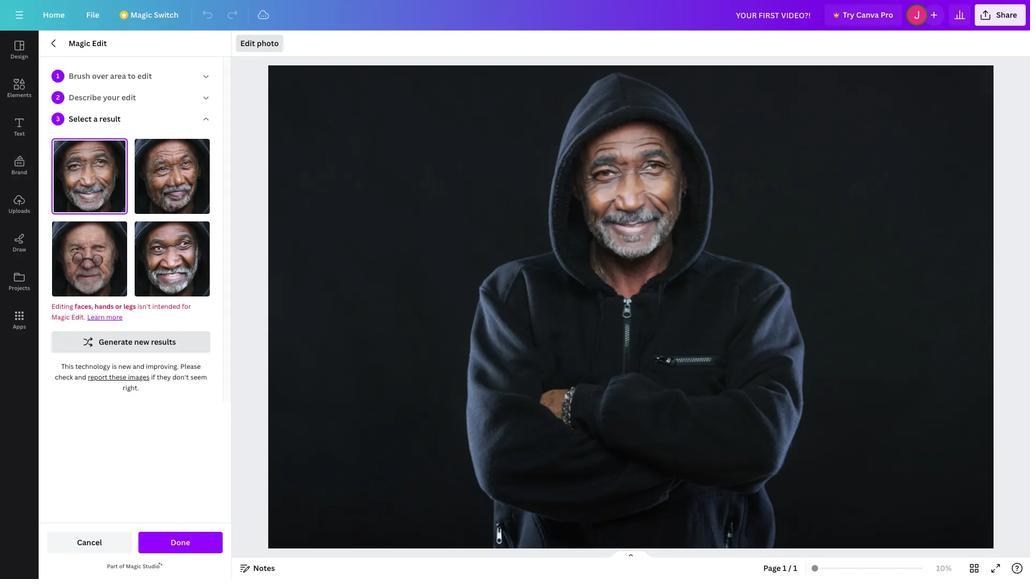 Task type: locate. For each thing, give the bounding box(es) containing it.
part of
[[107, 563, 126, 570]]

generate
[[99, 337, 132, 347]]

2 edit from the left
[[240, 38, 255, 48]]

1 horizontal spatial new
[[134, 337, 149, 347]]

legs
[[123, 302, 136, 311]]

new right is
[[118, 362, 131, 371]]

home link
[[34, 4, 73, 26]]

uploads
[[9, 207, 30, 215]]

0 vertical spatial new
[[134, 337, 149, 347]]

learn more
[[87, 313, 123, 322]]

share
[[996, 10, 1017, 20]]

edit.
[[71, 313, 86, 322]]

and
[[133, 362, 144, 371], [74, 373, 86, 382]]

edit
[[137, 71, 152, 81], [121, 92, 136, 102]]

report
[[88, 373, 108, 382]]

0 horizontal spatial edit
[[92, 38, 107, 48]]

over
[[92, 71, 108, 81]]

results
[[151, 337, 176, 347]]

brand
[[11, 168, 27, 176]]

10%
[[936, 563, 952, 574]]

select a result
[[69, 114, 121, 124]]

1
[[56, 71, 60, 80], [783, 563, 787, 574], [793, 563, 797, 574]]

1 right "/" at right
[[793, 563, 797, 574]]

1 left "/" at right
[[783, 563, 787, 574]]

they
[[157, 373, 171, 382]]

1 horizontal spatial edit
[[240, 38, 255, 48]]

cancel button
[[47, 532, 132, 554]]

0 vertical spatial and
[[133, 362, 144, 371]]

0 vertical spatial edit
[[137, 71, 152, 81]]

done button
[[138, 532, 223, 554]]

a
[[93, 114, 98, 124]]

add
[[613, 516, 628, 526]]

of
[[119, 563, 125, 570]]

magic inside button
[[130, 10, 152, 20]]

edit right to
[[137, 71, 152, 81]]

0 horizontal spatial new
[[118, 362, 131, 371]]

1 edit from the left
[[92, 38, 107, 48]]

apps
[[13, 323, 26, 330]]

0 horizontal spatial edit
[[121, 92, 136, 102]]

images
[[128, 373, 150, 382]]

uploads button
[[0, 185, 39, 224]]

or
[[115, 302, 122, 311]]

faces,
[[75, 302, 93, 311]]

isn't intended for magic edit.
[[52, 302, 191, 322]]

editing faces, hands or legs
[[52, 302, 136, 311]]

new
[[134, 337, 149, 347], [118, 362, 131, 371]]

more
[[106, 313, 123, 322]]

magic down file dropdown button
[[69, 38, 90, 48]]

edit inside popup button
[[240, 38, 255, 48]]

side panel tab list
[[0, 31, 39, 340]]

new inside 'this technology is new and improving. please check and'
[[118, 362, 131, 371]]

magic
[[130, 10, 152, 20], [69, 38, 90, 48], [52, 313, 70, 322], [126, 563, 141, 570]]

0 horizontal spatial and
[[74, 373, 86, 382]]

new left results
[[134, 337, 149, 347]]

magic right of
[[126, 563, 141, 570]]

1 vertical spatial edit
[[121, 92, 136, 102]]

magic down 'editing'
[[52, 313, 70, 322]]

1 up the 2
[[56, 71, 60, 80]]

and down technology
[[74, 373, 86, 382]]

try
[[843, 10, 854, 20]]

try canva pro button
[[825, 4, 902, 26]]

magic left switch
[[130, 10, 152, 20]]

edit left photo
[[240, 38, 255, 48]]

file button
[[78, 4, 108, 26]]

report these images
[[88, 373, 150, 382]]

design button
[[0, 31, 39, 69]]

these
[[109, 373, 126, 382]]

isn't
[[138, 302, 151, 311]]

1 vertical spatial and
[[74, 373, 86, 382]]

0 horizontal spatial 1
[[56, 71, 60, 80]]

for
[[182, 302, 191, 311]]

this technology is new and improving. please check and
[[55, 362, 201, 382]]

elements
[[7, 91, 32, 99]]

page
[[629, 516, 647, 526]]

don't
[[172, 373, 189, 382]]

+ add page button
[[262, 511, 992, 532]]

is
[[112, 362, 117, 371]]

1 vertical spatial new
[[118, 362, 131, 371]]

1 horizontal spatial edit
[[137, 71, 152, 81]]

generate new results
[[99, 337, 176, 347]]

magic studio
[[126, 563, 160, 570]]

photo
[[257, 38, 279, 48]]

edit right your
[[121, 92, 136, 102]]

share button
[[975, 4, 1026, 26]]

intended
[[152, 302, 180, 311]]

edit down file dropdown button
[[92, 38, 107, 48]]

1 horizontal spatial and
[[133, 362, 144, 371]]

edit photo button
[[236, 35, 283, 52]]

and up images
[[133, 362, 144, 371]]



Task type: describe. For each thing, give the bounding box(es) containing it.
apps button
[[0, 301, 39, 340]]

text
[[14, 130, 25, 137]]

generate new results button
[[52, 332, 210, 353]]

magic inside isn't intended for magic edit.
[[52, 313, 70, 322]]

please
[[180, 362, 201, 371]]

result
[[99, 114, 121, 124]]

if they don't seem right.
[[123, 373, 207, 393]]

seem
[[190, 373, 207, 382]]

home
[[43, 10, 65, 20]]

3
[[56, 114, 60, 123]]

magic switch
[[130, 10, 178, 20]]

check
[[55, 373, 73, 382]]

describe your edit
[[69, 92, 136, 102]]

switch
[[154, 10, 178, 20]]

edit photo
[[240, 38, 279, 48]]

magic edit
[[69, 38, 107, 48]]

brush
[[69, 71, 90, 81]]

select
[[69, 114, 92, 124]]

describe
[[69, 92, 101, 102]]

magic for magic studio
[[126, 563, 141, 570]]

+ add page
[[607, 516, 647, 526]]

+
[[607, 516, 611, 526]]

Design title text field
[[727, 4, 820, 26]]

elements button
[[0, 69, 39, 108]]

magic for magic edit
[[69, 38, 90, 48]]

learn
[[87, 313, 105, 322]]

projects button
[[0, 262, 39, 301]]

improving.
[[146, 362, 179, 371]]

if
[[151, 373, 155, 382]]

projects
[[9, 284, 30, 292]]

magic for magic switch
[[130, 10, 152, 20]]

notes
[[253, 563, 275, 574]]

notes button
[[236, 560, 279, 577]]

show pages image
[[605, 550, 657, 559]]

your
[[103, 92, 120, 102]]

hands
[[95, 302, 114, 311]]

learn more link
[[87, 313, 123, 322]]

page 1 / 1
[[763, 563, 797, 574]]

design
[[10, 53, 28, 60]]

brand button
[[0, 146, 39, 185]]

magic switch button
[[112, 4, 187, 26]]

draw
[[13, 246, 26, 253]]

editing
[[52, 302, 73, 311]]

draw button
[[0, 224, 39, 262]]

brush over area to edit
[[69, 71, 152, 81]]

right.
[[123, 384, 139, 393]]

file
[[86, 10, 99, 20]]

10% button
[[927, 560, 961, 577]]

technology
[[75, 362, 110, 371]]

1 horizontal spatial 1
[[783, 563, 787, 574]]

studio
[[143, 563, 160, 570]]

done
[[171, 538, 190, 548]]

text button
[[0, 108, 39, 146]]

pro
[[881, 10, 893, 20]]

report these images link
[[88, 373, 150, 382]]

new inside generate new results button
[[134, 337, 149, 347]]

page
[[763, 563, 781, 574]]

this
[[61, 362, 74, 371]]

try canva pro
[[843, 10, 893, 20]]

canva
[[856, 10, 879, 20]]

2 horizontal spatial 1
[[793, 563, 797, 574]]

part
[[107, 563, 118, 570]]

cancel
[[77, 538, 102, 548]]

to
[[128, 71, 136, 81]]

2
[[56, 93, 60, 102]]

main menu bar
[[0, 0, 1030, 31]]

/
[[788, 563, 792, 574]]

area
[[110, 71, 126, 81]]



Task type: vqa. For each thing, say whether or not it's contained in the screenshot.
egypt white gold sprinkles sparse rectangle image
no



